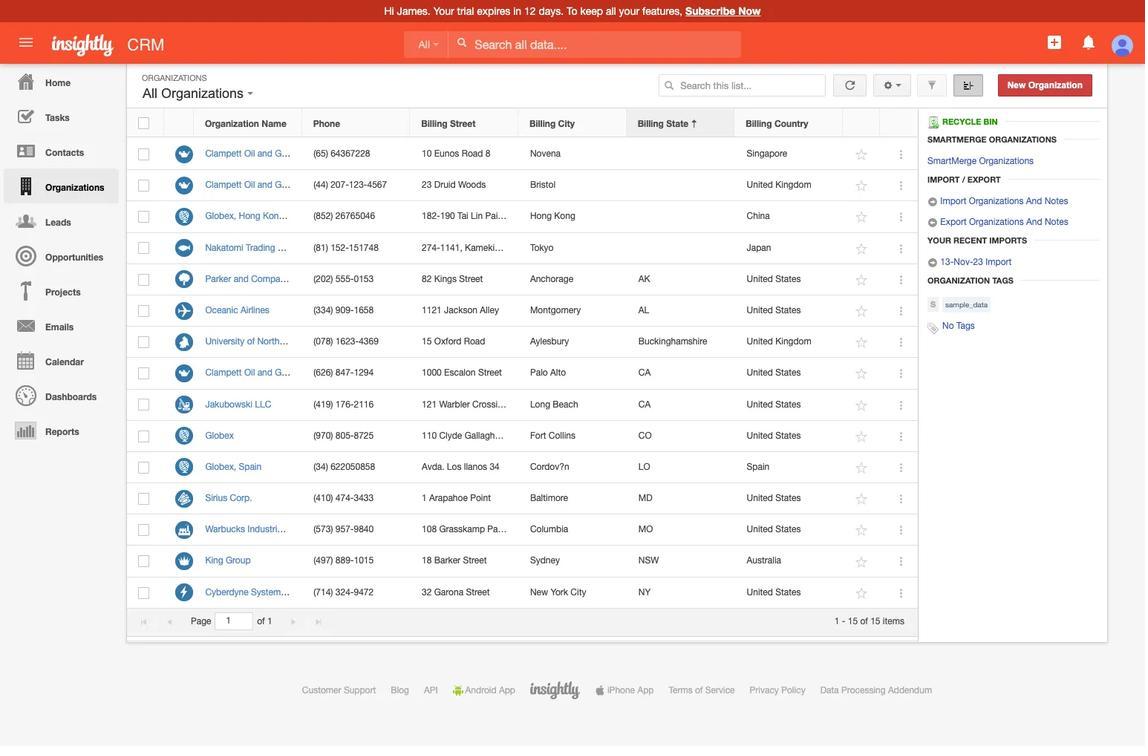 Task type: vqa. For each thing, say whether or not it's contained in the screenshot.
Job Application Response 'link'
no



Task type: locate. For each thing, give the bounding box(es) containing it.
all for all organizations
[[143, 86, 157, 101]]

organizations
[[989, 135, 1057, 144]]

0 vertical spatial export
[[968, 175, 1001, 184]]

customer support
[[302, 686, 376, 696]]

all link
[[404, 31, 449, 58]]

0 horizontal spatial kong
[[263, 211, 284, 222]]

0 horizontal spatial all
[[143, 86, 157, 101]]

import for import organizations and notes
[[941, 196, 967, 207]]

2 follow image from the top
[[855, 242, 869, 256]]

york
[[551, 587, 568, 598]]

row containing oceanic airlines
[[127, 296, 918, 327]]

street right kings at the top of the page
[[459, 274, 483, 284]]

1121 jackson alley
[[422, 305, 499, 316]]

billing up the 10
[[421, 118, 448, 129]]

states for palo alto
[[776, 368, 801, 378]]

row containing cyberdyne systems corp.
[[127, 578, 918, 609]]

kamekichi
[[465, 243, 507, 253]]

0 horizontal spatial your
[[434, 5, 454, 17]]

circle arrow right image for import organizations and notes
[[928, 197, 938, 207]]

3 oil from the top
[[244, 368, 255, 378]]

1 left "-"
[[835, 617, 840, 627]]

1 horizontal spatial all
[[419, 39, 430, 50]]

circle arrow right image
[[928, 197, 938, 207], [928, 258, 938, 268]]

app for iphone app
[[638, 686, 654, 696]]

import down /
[[941, 196, 967, 207]]

/
[[962, 175, 965, 184]]

1 vertical spatial city
[[571, 587, 586, 598]]

1 horizontal spatial singapore
[[747, 149, 788, 159]]

cog image
[[883, 80, 893, 91]]

2 hong from the left
[[530, 211, 552, 222]]

0 vertical spatial clampett
[[205, 149, 242, 159]]

2 united kingdom cell from the top
[[735, 327, 844, 358]]

4 united states from the top
[[747, 399, 801, 410]]

column header down "refresh list" image
[[843, 109, 880, 137]]

0 horizontal spatial organization
[[205, 118, 259, 129]]

kong up trading
[[263, 211, 284, 222]]

3 united states from the top
[[747, 368, 801, 378]]

1 vertical spatial united kingdom
[[747, 337, 812, 347]]

108 grasskamp parkway
[[422, 525, 522, 535]]

united states for long beach
[[747, 399, 801, 410]]

6 follow image from the top
[[855, 367, 869, 381]]

app right the iphone
[[638, 686, 654, 696]]

1 vertical spatial smartmerge
[[928, 156, 977, 166]]

23 left druid
[[422, 180, 432, 190]]

7 united from the top
[[747, 431, 773, 441]]

new inside 'cell'
[[530, 587, 548, 598]]

organization down nov-
[[928, 276, 990, 285]]

clampett up "globex, hong kong"
[[205, 180, 242, 190]]

1121
[[422, 305, 442, 316]]

row containing globex, spain
[[127, 452, 918, 484]]

10 eunos road 8 cell
[[411, 139, 519, 170]]

3 follow image from the top
[[855, 430, 869, 444]]

new right show sidebar image
[[1008, 80, 1026, 91]]

organization tags
[[928, 276, 1014, 285]]

oil down the organization name
[[244, 149, 255, 159]]

road left 8
[[462, 149, 483, 159]]

1 vertical spatial new
[[530, 587, 548, 598]]

0 vertical spatial 23
[[422, 180, 432, 190]]

road right "oxford"
[[464, 337, 485, 347]]

0 vertical spatial circle arrow right image
[[928, 197, 938, 207]]

1 vertical spatial 23
[[973, 257, 983, 268]]

0 vertical spatial all
[[419, 39, 430, 50]]

your left trial
[[434, 5, 454, 17]]

1 arapahoe point cell
[[411, 484, 519, 515]]

sirius corp. link
[[205, 493, 260, 504]]

opportunities link
[[4, 238, 119, 273]]

smartmerge up /
[[928, 156, 977, 166]]

0 vertical spatial globex,
[[205, 211, 236, 222]]

circle arrow right image up circle arrow left image
[[928, 197, 938, 207]]

1 inside cell
[[422, 493, 427, 504]]

1 billing from the left
[[421, 118, 448, 129]]

3433
[[354, 493, 374, 504]]

1 united states cell from the top
[[735, 264, 844, 296]]

home
[[45, 77, 71, 88]]

0 horizontal spatial 15
[[422, 337, 432, 347]]

hong up nakatomi trading corp.
[[239, 211, 260, 222]]

0 vertical spatial notes
[[1045, 196, 1068, 207]]

None checkbox
[[138, 117, 149, 129], [138, 242, 150, 254], [138, 336, 150, 348], [138, 368, 150, 380], [138, 399, 150, 411], [138, 430, 150, 442], [138, 493, 150, 505], [138, 525, 150, 536], [138, 117, 149, 129], [138, 242, 150, 254], [138, 336, 150, 348], [138, 368, 150, 380], [138, 399, 150, 411], [138, 430, 150, 442], [138, 493, 150, 505], [138, 525, 150, 536]]

column header
[[164, 109, 194, 137], [843, 109, 880, 137], [880, 109, 917, 137]]

1 and from the top
[[1026, 196, 1042, 207]]

15
[[422, 337, 432, 347], [848, 617, 858, 627], [871, 617, 881, 627]]

1 horizontal spatial organization
[[928, 276, 990, 285]]

1 ca from the top
[[639, 368, 651, 378]]

2 united states from the top
[[747, 305, 801, 316]]

anchorage cell
[[519, 264, 627, 296]]

2 smartmerge from the top
[[928, 156, 977, 166]]

organizations for export organizations and notes
[[969, 217, 1024, 227]]

cell for china
[[627, 202, 735, 233]]

notes
[[1045, 196, 1068, 207], [1045, 217, 1069, 227]]

organizations down smartmerge organizations
[[979, 156, 1034, 166]]

0 horizontal spatial 1
[[267, 616, 272, 627]]

1 horizontal spatial new
[[1008, 80, 1026, 91]]

15 left items
[[871, 617, 881, 627]]

1000 escalon street cell
[[411, 358, 519, 390]]

23 druid woods
[[422, 180, 486, 190]]

oil up jakubowski llc link at the left
[[244, 368, 255, 378]]

import inside 'link'
[[986, 257, 1012, 268]]

novena
[[530, 149, 561, 159]]

column header down cog image
[[880, 109, 917, 137]]

and
[[1026, 196, 1042, 207], [1027, 217, 1043, 227]]

city up novena cell
[[558, 118, 575, 129]]

5 united states cell from the top
[[735, 421, 844, 452]]

3 united from the top
[[747, 305, 773, 316]]

row containing organization name
[[127, 109, 917, 137]]

1 states from the top
[[776, 274, 801, 284]]

beach
[[553, 399, 578, 410]]

industries
[[248, 525, 287, 535]]

circle arrow right image inside 13-nov-23 import 'link'
[[928, 258, 938, 268]]

united kingdom cell for aylesbury
[[735, 327, 844, 358]]

1 clampett from the top
[[205, 149, 242, 159]]

(626) 847-1294 cell
[[302, 358, 411, 390]]

and up export organizations and notes
[[1026, 196, 1042, 207]]

row
[[127, 109, 917, 137], [127, 139, 918, 170], [127, 170, 918, 202], [127, 202, 918, 233], [127, 233, 918, 264], [127, 264, 918, 296], [127, 296, 918, 327], [127, 327, 918, 358], [127, 358, 918, 390], [127, 390, 918, 421], [127, 421, 918, 452], [127, 452, 918, 484], [127, 484, 918, 515], [127, 515, 918, 546], [127, 546, 918, 578], [127, 578, 918, 609]]

1 vertical spatial and
[[1027, 217, 1043, 227]]

billing
[[421, 118, 448, 129], [530, 118, 556, 129], [638, 118, 664, 129], [746, 118, 772, 129]]

182-190 tai lin pai road cell
[[411, 202, 522, 233]]

united states cell for montgomery
[[735, 296, 844, 327]]

organizations
[[142, 74, 207, 82], [161, 86, 244, 101], [979, 156, 1034, 166], [45, 182, 104, 193], [969, 196, 1024, 207], [969, 217, 1024, 227]]

6 united states cell from the top
[[735, 484, 844, 515]]

clampett for clampett oil and gas, singapore
[[205, 149, 242, 159]]

2 states from the top
[[776, 305, 801, 316]]

1 vertical spatial notes
[[1045, 217, 1069, 227]]

navigation
[[0, 64, 119, 448]]

warbucks industries link
[[205, 525, 294, 535]]

united kingdom cell
[[735, 170, 844, 202], [735, 327, 844, 358]]

export right circle arrow left image
[[941, 217, 967, 227]]

7 follow image from the top
[[855, 399, 869, 413]]

united for columbia
[[747, 525, 773, 535]]

4 states from the top
[[776, 399, 801, 410]]

circle arrow left image
[[928, 218, 938, 228]]

gas, left uk in the top of the page
[[275, 180, 294, 190]]

of inside row group
[[247, 337, 255, 347]]

united states cell for new york city
[[735, 578, 844, 609]]

organization down notifications icon
[[1028, 80, 1083, 91]]

2 vertical spatial import
[[986, 257, 1012, 268]]

new organization link
[[998, 74, 1093, 97]]

2 vertical spatial clampett
[[205, 368, 242, 378]]

circle arrow right image left 13-
[[928, 258, 938, 268]]

crossing
[[472, 399, 508, 410]]

182-
[[422, 211, 440, 222]]

export
[[968, 175, 1001, 184], [941, 217, 967, 227]]

1 horizontal spatial spain
[[747, 462, 770, 472]]

your down circle arrow left image
[[928, 236, 952, 245]]

1 horizontal spatial app
[[638, 686, 654, 696]]

united states cell for long beach
[[735, 390, 844, 421]]

nakatomi trading corp. link
[[205, 243, 308, 253]]

8 row from the top
[[127, 327, 918, 358]]

(852) 26765046 cell
[[302, 202, 411, 233]]

city right york
[[571, 587, 586, 598]]

2 row from the top
[[127, 139, 918, 170]]

4 cell from the top
[[627, 233, 735, 264]]

all inside button
[[143, 86, 157, 101]]

2 follow image from the top
[[855, 179, 869, 193]]

23 up 'organization tags'
[[973, 257, 983, 268]]

your inside hi james. your trial expires in 12 days. to keep all your features, subscribe now
[[434, 5, 454, 17]]

0 vertical spatial ca
[[639, 368, 651, 378]]

121
[[422, 399, 437, 410]]

1 vertical spatial your
[[928, 236, 952, 245]]

Search this list... text field
[[659, 74, 826, 97]]

organizations inside button
[[161, 86, 244, 101]]

82 kings street cell
[[411, 264, 519, 296]]

parker and company
[[205, 274, 290, 284]]

row group
[[127, 139, 918, 609]]

6 follow image from the top
[[855, 524, 869, 538]]

column header down all organizations
[[164, 109, 194, 137]]

13-
[[941, 257, 954, 268]]

(410) 474-3433 cell
[[302, 484, 411, 515]]

1 vertical spatial export
[[941, 217, 967, 227]]

states for anchorage
[[776, 274, 801, 284]]

2 gas, from the top
[[275, 180, 294, 190]]

15 inside cell
[[422, 337, 432, 347]]

15 row from the top
[[127, 546, 918, 578]]

(410)
[[314, 493, 333, 504]]

trading
[[246, 243, 275, 253]]

follow image for aylesbury
[[855, 336, 869, 350]]

1 circle arrow right image from the top
[[928, 197, 938, 207]]

kong down bristol cell
[[554, 211, 576, 222]]

ca down buckinghamshire on the top of page
[[639, 368, 651, 378]]

(202) 555-0153 cell
[[302, 264, 411, 296]]

1 ca cell from the top
[[627, 358, 735, 390]]

16 row from the top
[[127, 578, 918, 609]]

0 vertical spatial kingdom
[[776, 180, 812, 190]]

0 vertical spatial oil
[[244, 149, 255, 159]]

(419) 176-2116 cell
[[302, 390, 411, 421]]

spain cell
[[735, 452, 844, 484]]

reports
[[45, 426, 79, 437]]

buckinghamshire cell
[[627, 327, 735, 358]]

of right 1 field
[[257, 616, 265, 627]]

8 united from the top
[[747, 493, 773, 504]]

2 circle arrow right image from the top
[[928, 258, 938, 268]]

gas, for singapore
[[275, 149, 294, 159]]

6 row from the top
[[127, 264, 918, 296]]

1 vertical spatial clampett
[[205, 180, 242, 190]]

organizations up export organizations and notes link
[[969, 196, 1024, 207]]

4 row from the top
[[127, 202, 918, 233]]

bristol
[[530, 180, 556, 190]]

nakatomi trading corp.
[[205, 243, 300, 253]]

1 horizontal spatial 1
[[422, 493, 427, 504]]

2 horizontal spatial 1
[[835, 617, 840, 627]]

1 vertical spatial organization
[[205, 118, 259, 129]]

2 horizontal spatial organization
[[1028, 80, 1083, 91]]

1 left arapahoe
[[422, 493, 427, 504]]

2 vertical spatial road
[[464, 337, 485, 347]]

new left york
[[530, 587, 548, 598]]

street right barker
[[463, 556, 487, 566]]

kingdom for aylesbury
[[776, 337, 812, 347]]

clampett down university
[[205, 368, 242, 378]]

1 kingdom from the top
[[776, 180, 812, 190]]

1 horizontal spatial export
[[968, 175, 1001, 184]]

1 for 1 - 15 of 15 items
[[835, 617, 840, 627]]

0 horizontal spatial export
[[941, 217, 967, 227]]

and up "imports"
[[1027, 217, 1043, 227]]

united for anchorage
[[747, 274, 773, 284]]

11 row from the top
[[127, 421, 918, 452]]

0 horizontal spatial spain
[[239, 462, 262, 472]]

globex, up nakatomi
[[205, 211, 236, 222]]

united kingdom cell for bristol
[[735, 170, 844, 202]]

co
[[639, 431, 652, 441]]

13-nov-23 import
[[938, 257, 1012, 268]]

singapore up (44)
[[296, 149, 337, 159]]

states for montgomery
[[776, 305, 801, 316]]

country
[[775, 118, 809, 129]]

globex, down globex
[[205, 462, 236, 472]]

singapore cell
[[735, 139, 844, 170]]

no
[[943, 321, 954, 331]]

34
[[490, 462, 500, 472]]

and down name
[[257, 149, 273, 159]]

7 row from the top
[[127, 296, 918, 327]]

organizations down import organizations and notes link
[[969, 217, 1024, 227]]

(970) 805-8725
[[314, 431, 374, 441]]

9 row from the top
[[127, 358, 918, 390]]

recycle
[[943, 117, 981, 126]]

aylesbury
[[530, 337, 569, 347]]

2 singapore from the left
[[747, 149, 788, 159]]

15 left "oxford"
[[422, 337, 432, 347]]

follow image for novena
[[855, 148, 869, 162]]

clampett down the organization name
[[205, 149, 242, 159]]

6 united states from the top
[[747, 493, 801, 504]]

of
[[247, 337, 255, 347], [257, 616, 265, 627], [860, 617, 868, 627], [695, 686, 703, 696]]

1 notes from the top
[[1045, 196, 1068, 207]]

4 billing from the left
[[746, 118, 772, 129]]

0 horizontal spatial hong
[[239, 211, 260, 222]]

5 states from the top
[[776, 431, 801, 441]]

Search all data.... text field
[[449, 31, 742, 58]]

notes for export organizations and notes
[[1045, 217, 1069, 227]]

organizations link
[[4, 169, 119, 204]]

billing left state
[[638, 118, 664, 129]]

and left "gas"
[[257, 368, 273, 378]]

corp. right the sirius
[[230, 493, 252, 504]]

organizations up the organization name
[[161, 86, 244, 101]]

globex
[[205, 431, 234, 441]]

customer
[[302, 686, 341, 696]]

smartmerge for smartmerge organizations
[[928, 135, 987, 144]]

novena cell
[[519, 139, 627, 170]]

1 horizontal spatial hong
[[530, 211, 552, 222]]

2 ca from the top
[[639, 399, 651, 410]]

2 billing from the left
[[530, 118, 556, 129]]

billing for billing country
[[746, 118, 772, 129]]

app right android
[[499, 686, 515, 696]]

and for uk
[[257, 180, 273, 190]]

1 kong from the left
[[263, 211, 284, 222]]

ca up co
[[639, 399, 651, 410]]

united for long beach
[[747, 399, 773, 410]]

kong inside cell
[[554, 211, 576, 222]]

8 united states from the top
[[747, 587, 801, 598]]

street right escalon
[[478, 368, 502, 378]]

1623-
[[336, 337, 359, 347]]

3 billing from the left
[[638, 118, 664, 129]]

(34) 622050858 cell
[[302, 452, 411, 484]]

1 vertical spatial all
[[143, 86, 157, 101]]

0 horizontal spatial 23
[[422, 180, 432, 190]]

row containing nakatomi trading corp.
[[127, 233, 918, 264]]

3 row from the top
[[127, 170, 918, 202]]

united
[[747, 180, 773, 190], [747, 274, 773, 284], [747, 305, 773, 316], [747, 337, 773, 347], [747, 368, 773, 378], [747, 399, 773, 410], [747, 431, 773, 441], [747, 493, 773, 504], [747, 525, 773, 535], [747, 587, 773, 598]]

8 united states cell from the top
[[735, 578, 844, 609]]

2 app from the left
[[638, 686, 654, 696]]

long beach cell
[[519, 390, 627, 421]]

organization left name
[[205, 118, 259, 129]]

contacts
[[45, 147, 84, 158]]

(714)
[[314, 587, 333, 598]]

row containing globex, hong kong
[[127, 202, 918, 233]]

app for android app
[[499, 686, 515, 696]]

1 gas, from the top
[[275, 149, 294, 159]]

152-
[[331, 243, 349, 253]]

navigation containing home
[[0, 64, 119, 448]]

3 clampett from the top
[[205, 368, 242, 378]]

1 spain from the left
[[239, 462, 262, 472]]

oil for clampett oil and gas, uk (44) 207-123-4567
[[244, 180, 255, 190]]

0 horizontal spatial new
[[530, 587, 548, 598]]

organizations up leads link
[[45, 182, 104, 193]]

contacts link
[[4, 134, 119, 169]]

(34) 622050858
[[314, 462, 375, 472]]

follow image for nsw
[[855, 555, 869, 569]]

889-
[[336, 556, 354, 566]]

globex, hong kong link
[[205, 211, 291, 222]]

274-1141, kamekichi 3-jo tokyo
[[422, 243, 554, 253]]

2 and from the top
[[1027, 217, 1043, 227]]

0 vertical spatial and
[[1026, 196, 1042, 207]]

and for singapore
[[257, 149, 273, 159]]

1 united kingdom from the top
[[747, 180, 812, 190]]

1
[[422, 493, 427, 504], [267, 616, 272, 627], [835, 617, 840, 627]]

2 notes from the top
[[1045, 217, 1069, 227]]

hong inside hong kong cell
[[530, 211, 552, 222]]

1 vertical spatial united kingdom cell
[[735, 327, 844, 358]]

s
[[931, 299, 936, 309]]

3 united states cell from the top
[[735, 358, 844, 390]]

10 row from the top
[[127, 390, 918, 421]]

3 cell from the top
[[627, 202, 735, 233]]

corp. left (714)
[[288, 587, 310, 598]]

cell for singapore
[[627, 139, 735, 170]]

united kingdom for aylesbury
[[747, 337, 812, 347]]

2 clampett from the top
[[205, 180, 242, 190]]

android
[[465, 686, 497, 696]]

5 follow image from the top
[[855, 336, 869, 350]]

notes up export organizations and notes
[[1045, 196, 1068, 207]]

tokyo cell
[[519, 233, 627, 264]]

1 oil from the top
[[244, 149, 255, 159]]

0 vertical spatial road
[[462, 149, 483, 159]]

1 vertical spatial circle arrow right image
[[928, 258, 938, 268]]

gas, down name
[[275, 149, 294, 159]]

united states for palo alto
[[747, 368, 801, 378]]

2 globex, from the top
[[205, 462, 236, 472]]

circle arrow right image inside import organizations and notes link
[[928, 197, 938, 207]]

2 kong from the left
[[554, 211, 576, 222]]

0 vertical spatial smartmerge
[[928, 135, 987, 144]]

2 united from the top
[[747, 274, 773, 284]]

your
[[619, 5, 640, 17]]

imports
[[990, 236, 1027, 245]]

110 clyde gallagher street cell
[[411, 421, 529, 452]]

0 vertical spatial gas,
[[275, 149, 294, 159]]

2 vertical spatial organization
[[928, 276, 990, 285]]

(970) 805-8725 cell
[[302, 421, 411, 452]]

2 united kingdom from the top
[[747, 337, 812, 347]]

and down clampett oil and gas, singapore
[[257, 180, 273, 190]]

0 vertical spatial your
[[434, 5, 454, 17]]

3 states from the top
[[776, 368, 801, 378]]

united states cell for baltimore
[[735, 484, 844, 515]]

1 horizontal spatial kong
[[554, 211, 576, 222]]

12 row from the top
[[127, 452, 918, 484]]

row containing clampett oil and gas, uk
[[127, 170, 918, 202]]

23
[[422, 180, 432, 190], [973, 257, 983, 268]]

road inside cell
[[464, 337, 485, 347]]

singapore inside 'cell'
[[747, 149, 788, 159]]

import up tags
[[986, 257, 1012, 268]]

billing up novena
[[530, 118, 556, 129]]

follow image
[[855, 211, 869, 225], [855, 242, 869, 256], [855, 430, 869, 444], [855, 461, 869, 475], [855, 493, 869, 507], [855, 524, 869, 538], [855, 555, 869, 569]]

of right university
[[247, 337, 255, 347]]

1 vertical spatial oil
[[244, 180, 255, 190]]

0 vertical spatial import
[[928, 175, 960, 184]]

2 ca cell from the top
[[627, 390, 735, 421]]

1 vertical spatial import
[[941, 196, 967, 207]]

import left /
[[928, 175, 960, 184]]

1 vertical spatial ca
[[639, 399, 651, 410]]

nsw cell
[[627, 546, 735, 578]]

smartmerge for smartmerge organizations
[[928, 156, 977, 166]]

singapore down the billing country
[[747, 149, 788, 159]]

king group link
[[205, 556, 258, 566]]

6 united from the top
[[747, 399, 773, 410]]

(81)
[[314, 243, 328, 253]]

1 vertical spatial gas,
[[275, 180, 294, 190]]

1 singapore from the left
[[296, 149, 337, 159]]

1 cell from the top
[[627, 139, 735, 170]]

(81) 152-151748 cell
[[302, 233, 411, 264]]

city inside 'cell'
[[571, 587, 586, 598]]

0 vertical spatial organization
[[1028, 80, 1083, 91]]

4 united states cell from the top
[[735, 390, 844, 421]]

organizations for import organizations and notes
[[969, 196, 1024, 207]]

4 united from the top
[[747, 337, 773, 347]]

all down james.
[[419, 39, 430, 50]]

5 united from the top
[[747, 368, 773, 378]]

4 follow image from the top
[[855, 305, 869, 319]]

ny cell
[[627, 578, 735, 609]]

group
[[226, 556, 251, 566]]

all for all
[[419, 39, 430, 50]]

sirius
[[205, 493, 227, 504]]

aylesbury cell
[[519, 327, 627, 358]]

4 follow image from the top
[[855, 461, 869, 475]]

import for import / export
[[928, 175, 960, 184]]

3 follow image from the top
[[855, 273, 869, 287]]

oil
[[244, 149, 255, 159], [244, 180, 255, 190], [244, 368, 255, 378]]

bin
[[984, 117, 998, 126]]

white image
[[457, 37, 467, 48]]

0 horizontal spatial singapore
[[296, 149, 337, 159]]

None checkbox
[[138, 148, 150, 160], [138, 180, 150, 192], [138, 211, 150, 223], [138, 274, 150, 286], [138, 305, 150, 317], [138, 462, 150, 474], [138, 556, 150, 568], [138, 587, 150, 599], [138, 148, 150, 160], [138, 180, 150, 192], [138, 211, 150, 223], [138, 274, 150, 286], [138, 305, 150, 317], [138, 462, 150, 474], [138, 556, 150, 568], [138, 587, 150, 599]]

notes for import organizations and notes
[[1045, 196, 1068, 207]]

1 horizontal spatial 23
[[973, 257, 983, 268]]

all down crm
[[143, 86, 157, 101]]

follow image for palo alto
[[855, 367, 869, 381]]

2 cell from the top
[[627, 170, 735, 202]]

import organizations and notes
[[938, 196, 1068, 207]]

0 vertical spatial united kingdom
[[747, 180, 812, 190]]

sirius corp.
[[205, 493, 252, 504]]

notifications image
[[1080, 33, 1098, 51]]

2 oil from the top
[[244, 180, 255, 190]]

md cell
[[627, 484, 735, 515]]

oil up globex, hong kong link
[[244, 180, 255, 190]]

1 horizontal spatial your
[[928, 236, 952, 245]]

(078) 1623-4369 cell
[[302, 327, 411, 358]]

iphone
[[608, 686, 635, 696]]

cell
[[627, 139, 735, 170], [627, 170, 735, 202], [627, 202, 735, 233], [627, 233, 735, 264]]

row containing sirius corp.
[[127, 484, 918, 515]]

hong up tokyo
[[530, 211, 552, 222]]

search image
[[664, 80, 675, 91]]

oil for clampett oil and gas, singapore
[[244, 149, 255, 159]]

13 row from the top
[[127, 484, 918, 515]]

street left fort at the left bottom of the page
[[505, 431, 529, 441]]

row containing clampett oil and gas corp.
[[127, 358, 918, 390]]

1 row from the top
[[127, 109, 917, 137]]

data processing addendum
[[821, 686, 932, 696]]

7 states from the top
[[776, 525, 801, 535]]

clampett oil and gas, singapore
[[205, 149, 337, 159]]

import / export
[[928, 175, 1001, 184]]

1 follow image from the top
[[855, 148, 869, 162]]

tags
[[957, 321, 975, 331]]

oil for clampett oil and gas corp. (626) 847-1294
[[244, 368, 255, 378]]

1 united states from the top
[[747, 274, 801, 284]]

cyberdyne
[[205, 587, 249, 598]]

follow image for co
[[855, 430, 869, 444]]

jakubowski
[[205, 399, 253, 410]]

1 horizontal spatial 15
[[848, 617, 858, 627]]

8 states from the top
[[776, 587, 801, 598]]

united states cell
[[735, 264, 844, 296], [735, 296, 844, 327], [735, 358, 844, 390], [735, 390, 844, 421], [735, 421, 844, 452], [735, 484, 844, 515], [735, 515, 844, 546], [735, 578, 844, 609]]

ca cell
[[627, 358, 735, 390], [627, 390, 735, 421]]

1 vertical spatial globex,
[[205, 462, 236, 472]]

export down smartmerge organizations link
[[968, 175, 1001, 184]]

tags
[[992, 276, 1014, 285]]

10 united from the top
[[747, 587, 773, 598]]

follow image for md
[[855, 493, 869, 507]]

ca cell up co
[[627, 390, 735, 421]]

follow image for new york city
[[855, 587, 869, 601]]

ca cell down buckinghamshire on the top of page
[[627, 358, 735, 390]]

7 united states cell from the top
[[735, 515, 844, 546]]

organizations for all organizations
[[161, 86, 244, 101]]

united states cell for palo alto
[[735, 358, 844, 390]]

1 hong from the left
[[239, 211, 260, 222]]

1 united kingdom cell from the top
[[735, 170, 844, 202]]

projects link
[[4, 273, 119, 308]]

0 vertical spatial new
[[1008, 80, 1026, 91]]

follow image
[[855, 148, 869, 162], [855, 179, 869, 193], [855, 273, 869, 287], [855, 305, 869, 319], [855, 336, 869, 350], [855, 367, 869, 381], [855, 399, 869, 413], [855, 587, 869, 601]]

baltimore cell
[[519, 484, 627, 515]]

australia cell
[[735, 546, 844, 578]]

palo
[[530, 368, 548, 378]]

street inside "cell"
[[478, 368, 502, 378]]

0 vertical spatial united kingdom cell
[[735, 170, 844, 202]]

1 vertical spatial road
[[500, 211, 522, 222]]

2 kingdom from the top
[[776, 337, 812, 347]]

108 grasskamp parkway cell
[[411, 515, 522, 546]]

1 down systems
[[267, 616, 272, 627]]

1 united from the top
[[747, 180, 773, 190]]

billing left country
[[746, 118, 772, 129]]

ca for alto
[[639, 368, 651, 378]]

15 right "-"
[[848, 617, 858, 627]]

sydney cell
[[519, 546, 627, 578]]

road right pai
[[500, 211, 522, 222]]

14 row from the top
[[127, 515, 918, 546]]

1 vertical spatial kingdom
[[776, 337, 812, 347]]

japan
[[747, 243, 771, 253]]

smartmerge down 'recycle'
[[928, 135, 987, 144]]

clampett for clampett oil and gas, uk (44) 207-123-4567
[[205, 180, 242, 190]]

0 horizontal spatial app
[[499, 686, 515, 696]]

2 vertical spatial oil
[[244, 368, 255, 378]]

organizations for smartmerge organizations
[[979, 156, 1034, 166]]

parker
[[205, 274, 231, 284]]

street right garona
[[466, 587, 490, 598]]

notes down import organizations and notes on the right
[[1045, 217, 1069, 227]]



Task type: describe. For each thing, give the bounding box(es) containing it.
(497) 889-1015
[[314, 556, 374, 566]]

follow image for anchorage
[[855, 273, 869, 287]]

10
[[422, 149, 432, 159]]

474-
[[336, 493, 354, 504]]

states for new york city
[[776, 587, 801, 598]]

palo alto cell
[[519, 358, 627, 390]]

projects
[[45, 287, 81, 298]]

united states for new york city
[[747, 587, 801, 598]]

cordov?n cell
[[519, 452, 627, 484]]

clampett oil and gas corp. link
[[205, 368, 323, 378]]

united states for columbia
[[747, 525, 801, 535]]

32
[[422, 587, 432, 598]]

days.
[[539, 5, 564, 17]]

nov-
[[954, 257, 973, 268]]

globex, for globex, hong kong
[[205, 211, 236, 222]]

2 horizontal spatial 15
[[871, 617, 881, 627]]

organizations up all organizations
[[142, 74, 207, 82]]

states for long beach
[[776, 399, 801, 410]]

gas
[[275, 368, 291, 378]]

billing country
[[746, 118, 809, 129]]

no tags link
[[943, 321, 975, 331]]

(65) 64367228 cell
[[302, 139, 411, 170]]

service
[[705, 686, 735, 696]]

new york city cell
[[519, 578, 627, 609]]

to
[[567, 5, 578, 17]]

0 vertical spatial city
[[558, 118, 575, 129]]

street for 18 barker street
[[463, 556, 487, 566]]

point
[[470, 493, 491, 504]]

sample_data
[[946, 300, 988, 309]]

cell for japan
[[627, 233, 735, 264]]

support
[[344, 686, 376, 696]]

alto
[[550, 368, 566, 378]]

1 field
[[216, 614, 253, 630]]

woods
[[458, 180, 486, 190]]

james.
[[397, 5, 431, 17]]

al cell
[[627, 296, 735, 327]]

smartmerge organizations link
[[928, 156, 1034, 166]]

united states cell for columbia
[[735, 515, 844, 546]]

systems
[[251, 587, 285, 598]]

billing state
[[638, 118, 689, 129]]

1000 escalon street
[[422, 368, 502, 378]]

(65)
[[314, 149, 328, 159]]

united for baltimore
[[747, 493, 773, 504]]

all organizations button
[[139, 82, 257, 105]]

globex, for globex, spain
[[205, 462, 236, 472]]

street up 10 eunos road 8
[[450, 118, 476, 129]]

road for 15 oxford road
[[464, 337, 485, 347]]

(852) 26765046
[[314, 211, 375, 222]]

15 oxford road cell
[[411, 327, 519, 358]]

1 column header from the left
[[164, 109, 194, 137]]

190
[[440, 211, 455, 222]]

billing city
[[530, 118, 575, 129]]

8
[[486, 149, 490, 159]]

clyde
[[439, 431, 462, 441]]

(497)
[[314, 556, 333, 566]]

(573)
[[314, 525, 333, 535]]

globex link
[[205, 431, 241, 441]]

(334) 909-1658 cell
[[302, 296, 411, 327]]

kingdom for bristol
[[776, 180, 812, 190]]

reports link
[[4, 413, 119, 448]]

co cell
[[627, 421, 735, 452]]

(497) 889-1015 cell
[[302, 546, 411, 578]]

spain inside cell
[[747, 462, 770, 472]]

show sidebar image
[[963, 80, 974, 91]]

0153
[[354, 274, 374, 284]]

united states for montgomery
[[747, 305, 801, 316]]

row containing king group
[[127, 546, 918, 578]]

ak cell
[[627, 264, 735, 296]]

refresh list image
[[843, 80, 857, 91]]

sample_data link
[[943, 297, 991, 313]]

states for columbia
[[776, 525, 801, 535]]

23 inside 'link'
[[973, 257, 983, 268]]

company
[[251, 274, 290, 284]]

united for palo alto
[[747, 368, 773, 378]]

hong kong cell
[[519, 202, 627, 233]]

(419)
[[314, 399, 333, 410]]

ca cell for long beach
[[627, 390, 735, 421]]

globex, spain link
[[205, 462, 269, 472]]

follow image for mo
[[855, 524, 869, 538]]

street for 82 kings street
[[459, 274, 483, 284]]

5 united states from the top
[[747, 431, 801, 441]]

ca for beach
[[639, 399, 651, 410]]

follow image for lo
[[855, 461, 869, 475]]

clampett oil and gas corp. (626) 847-1294
[[205, 368, 374, 378]]

176-
[[336, 399, 354, 410]]

ak
[[639, 274, 650, 284]]

3 column header from the left
[[880, 109, 917, 137]]

row containing university of northumbria
[[127, 327, 918, 358]]

page
[[191, 616, 211, 627]]

18 barker street cell
[[411, 546, 519, 578]]

of right terms on the right of the page
[[695, 686, 703, 696]]

row containing clampett oil and gas, singapore
[[127, 139, 918, 170]]

oceanic airlines link
[[205, 305, 277, 316]]

1015
[[354, 556, 374, 566]]

united kingdom for bristol
[[747, 180, 812, 190]]

smartmerge organizations
[[928, 135, 1057, 144]]

export organizations and notes link
[[928, 217, 1069, 228]]

23 inside "cell"
[[422, 180, 432, 190]]

2 column header from the left
[[843, 109, 880, 137]]

ca cell for palo alto
[[627, 358, 735, 390]]

new for new organization
[[1008, 80, 1026, 91]]

recycle bin
[[943, 117, 998, 126]]

(573) 957-9840 cell
[[302, 515, 411, 546]]

and for import organizations and notes
[[1026, 196, 1042, 207]]

jakubowski llc link
[[205, 399, 279, 410]]

13-nov-23 import link
[[928, 257, 1012, 268]]

show list view filters image
[[927, 80, 938, 91]]

items
[[883, 617, 905, 627]]

lo cell
[[627, 452, 735, 484]]

207-
[[331, 180, 349, 190]]

states for baltimore
[[776, 493, 801, 504]]

king group
[[205, 556, 251, 566]]

android app
[[465, 686, 515, 696]]

recent
[[954, 236, 987, 245]]

fort collins cell
[[519, 421, 627, 452]]

los
[[447, 462, 462, 472]]

street for 32 garona street
[[466, 587, 490, 598]]

bristol cell
[[519, 170, 627, 202]]

(44) 207-123-4567 cell
[[302, 170, 411, 202]]

united for bristol
[[747, 180, 773, 190]]

billing for billing city
[[530, 118, 556, 129]]

324-
[[336, 587, 354, 598]]

oceanic
[[205, 305, 238, 316]]

united for montgomery
[[747, 305, 773, 316]]

23 druid woods cell
[[411, 170, 519, 202]]

uk
[[296, 180, 308, 190]]

corp. right "gas"
[[293, 368, 316, 378]]

row group containing clampett oil and gas, singapore
[[127, 139, 918, 609]]

(573) 957-9840
[[314, 525, 374, 535]]

row containing parker and company
[[127, 264, 918, 296]]

lin
[[471, 211, 483, 222]]

32 garona street
[[422, 587, 490, 598]]

8725
[[354, 431, 374, 441]]

phone
[[313, 118, 340, 129]]

follow image for bristol
[[855, 179, 869, 193]]

billing for billing state
[[638, 118, 664, 129]]

(419) 176-2116
[[314, 399, 374, 410]]

row containing globex
[[127, 421, 918, 452]]

18
[[422, 556, 432, 566]]

1121 jackson alley cell
[[411, 296, 519, 327]]

121 warbler crossing
[[422, 399, 508, 410]]

1 follow image from the top
[[855, 211, 869, 225]]

circle arrow right image for 13-nov-23 import
[[928, 258, 938, 268]]

1 arapahoe point
[[422, 493, 491, 504]]

united for new york city
[[747, 587, 773, 598]]

warbler
[[439, 399, 470, 410]]

smartmerge organizations
[[928, 156, 1034, 166]]

and right parker
[[234, 274, 249, 284]]

and for corp.
[[257, 368, 273, 378]]

street for 1000 escalon street
[[478, 368, 502, 378]]

import organizations and notes link
[[928, 196, 1068, 207]]

organization inside new organization link
[[1028, 80, 1083, 91]]

and for export organizations and notes
[[1027, 217, 1043, 227]]

10 eunos road 8
[[422, 149, 490, 159]]

calendar link
[[4, 343, 119, 378]]

arapahoe
[[429, 493, 468, 504]]

data
[[821, 686, 839, 696]]

274-1141, kamekichi 3-jo cell
[[411, 233, 525, 264]]

(714) 324-9472 cell
[[302, 578, 411, 609]]

121 warbler crossing cell
[[411, 390, 519, 421]]

cordov?n
[[530, 462, 569, 472]]

columbia
[[530, 525, 568, 535]]

1000
[[422, 368, 442, 378]]

1 for 1 arapahoe point
[[422, 493, 427, 504]]

82
[[422, 274, 432, 284]]

cell for united kingdom
[[627, 170, 735, 202]]

follow image for long beach
[[855, 399, 869, 413]]

china cell
[[735, 202, 844, 233]]

clampett for clampett oil and gas corp. (626) 847-1294
[[205, 368, 242, 378]]

622050858
[[331, 462, 375, 472]]

road for 10 eunos road 8
[[462, 149, 483, 159]]

in
[[513, 5, 522, 17]]

fort
[[530, 431, 546, 441]]

organizations inside navigation
[[45, 182, 104, 193]]

montgomery cell
[[519, 296, 627, 327]]

(852)
[[314, 211, 333, 222]]

united states for baltimore
[[747, 493, 801, 504]]

gas, for uk
[[275, 180, 294, 190]]

avda. los llanos 34 cell
[[411, 452, 519, 484]]

organization for organization tags
[[928, 276, 990, 285]]

billing for billing street
[[421, 118, 448, 129]]

(202) 555-0153
[[314, 274, 374, 284]]

mo cell
[[627, 515, 735, 546]]

of right "-"
[[860, 617, 868, 627]]

555-
[[336, 274, 354, 284]]

new for new york city
[[530, 587, 548, 598]]

baltimore
[[530, 493, 568, 504]]

oceanic airlines
[[205, 305, 270, 316]]

united for aylesbury
[[747, 337, 773, 347]]

columbia cell
[[519, 515, 627, 546]]

15 oxford road
[[422, 337, 485, 347]]

32 garona street cell
[[411, 578, 519, 609]]

united states cell for anchorage
[[735, 264, 844, 296]]

united states for anchorage
[[747, 274, 801, 284]]

nsw
[[639, 556, 659, 566]]

japan cell
[[735, 233, 844, 264]]

corp. right trading
[[278, 243, 300, 253]]

row containing warbucks industries
[[127, 515, 918, 546]]

organization for organization name
[[205, 118, 259, 129]]

follow image for montgomery
[[855, 305, 869, 319]]

row containing jakubowski llc
[[127, 390, 918, 421]]



